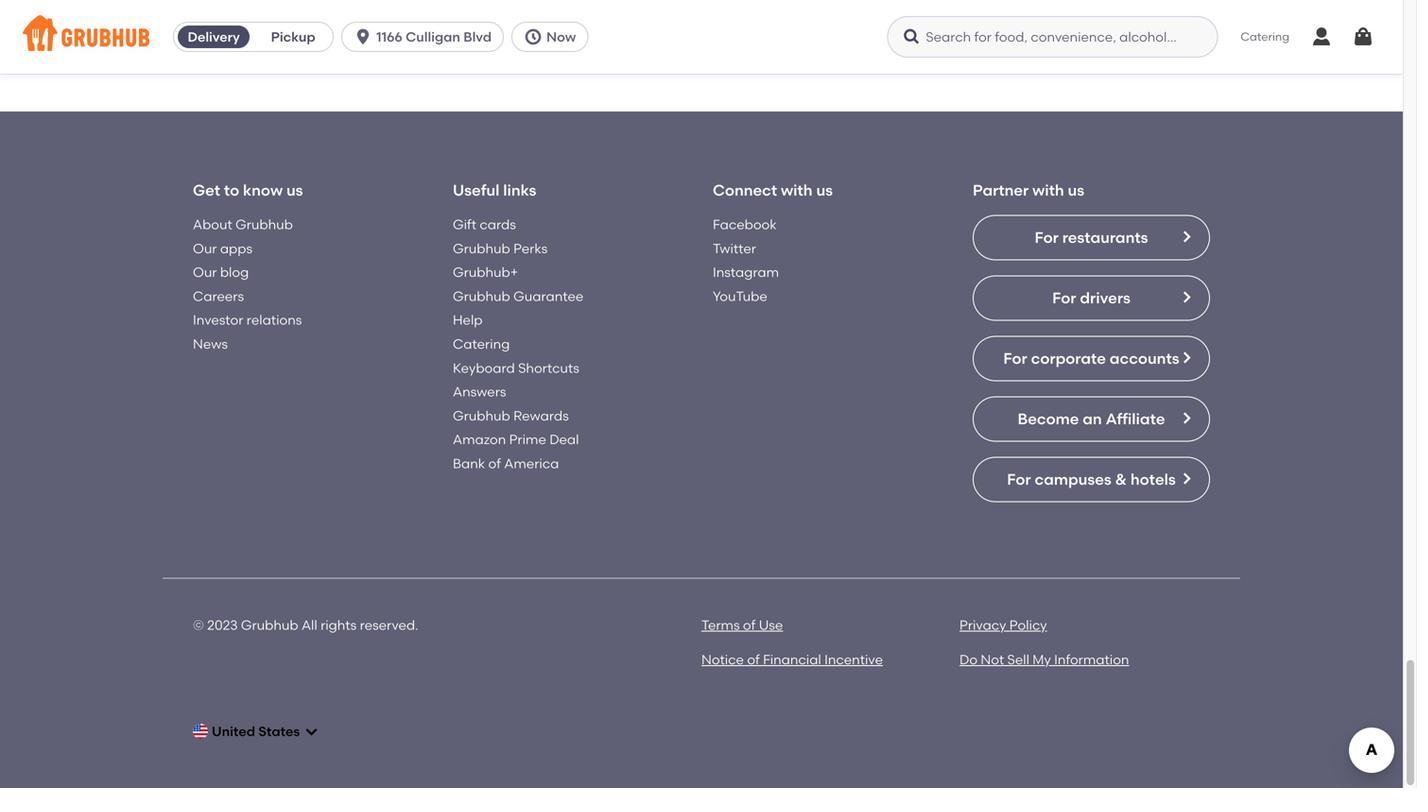Task type: vqa. For each thing, say whether or not it's contained in the screenshot.
topmost sauce
no



Task type: locate. For each thing, give the bounding box(es) containing it.
0 vertical spatial catering
[[1241, 30, 1290, 43]]

our down about in the top left of the page
[[193, 241, 217, 257]]

become an affiliate
[[1018, 410, 1166, 428]]

about grubhub link
[[193, 217, 293, 233]]

1 right image from the top
[[1180, 229, 1195, 244]]

1 vertical spatial right image
[[1180, 472, 1195, 487]]

1 horizontal spatial svg image
[[1353, 26, 1375, 48]]

0 horizontal spatial catering
[[453, 336, 510, 352]]

right image inside the become an affiliate link
[[1180, 411, 1195, 426]]

svg image
[[1353, 26, 1375, 48], [304, 725, 319, 740]]

1 vertical spatial our
[[193, 264, 217, 281]]

1 vertical spatial right image
[[1180, 290, 1195, 305]]

news
[[193, 336, 228, 352]]

grubhub down answers
[[453, 408, 511, 424]]

for corporate accounts
[[1004, 349, 1180, 368]]

right image inside for campuses & hotels link
[[1180, 472, 1195, 487]]

main navigation navigation
[[0, 0, 1404, 74]]

0 vertical spatial our
[[193, 241, 217, 257]]

2 horizontal spatial us
[[1068, 181, 1085, 200]]

right image for for drivers
[[1180, 290, 1195, 305]]

right image
[[1180, 229, 1195, 244], [1180, 290, 1195, 305], [1180, 411, 1195, 426]]

relations
[[247, 312, 302, 328]]

for for for corporate accounts
[[1004, 349, 1028, 368]]

1 horizontal spatial get
[[311, 1, 337, 19]]

grubhub down know
[[236, 217, 293, 233]]

&
[[1116, 470, 1128, 489]]

0 vertical spatial svg image
[[1353, 26, 1375, 48]]

notice of financial incentive link
[[702, 652, 883, 668]]

for drivers link
[[973, 276, 1211, 321]]

1 horizontal spatial us
[[817, 181, 833, 200]]

instagram
[[713, 264, 779, 281]]

right image inside "for drivers" link
[[1180, 290, 1195, 305]]

1 with from the left
[[781, 181, 813, 200]]

privacy policy link
[[960, 618, 1048, 634]]

right image for for campuses & hotels
[[1180, 472, 1195, 487]]

for left drivers on the top right of page
[[1053, 289, 1077, 307]]

culligan
[[406, 29, 461, 45]]

2 with from the left
[[1033, 181, 1065, 200]]

get to know us
[[193, 181, 303, 200]]

2 vertical spatial of
[[748, 652, 760, 668]]

1166
[[377, 29, 403, 45]]

us
[[287, 181, 303, 200], [817, 181, 833, 200], [1068, 181, 1085, 200]]

1 vertical spatial get
[[193, 181, 220, 200]]

hotels
[[1131, 470, 1176, 489]]

get started
[[311, 1, 393, 19]]

blvd
[[464, 29, 492, 45]]

of right notice
[[748, 652, 760, 668]]

1 horizontal spatial catering
[[1241, 30, 1290, 43]]

rights
[[321, 618, 357, 634]]

for inside for restaurants link
[[1035, 228, 1059, 247]]

svg image
[[1311, 26, 1334, 48], [354, 27, 373, 46], [524, 27, 543, 46], [903, 27, 922, 46]]

1 horizontal spatial with
[[1033, 181, 1065, 200]]

for left corporate
[[1004, 349, 1028, 368]]

of for notice
[[748, 652, 760, 668]]

us right know
[[287, 181, 303, 200]]

drivers
[[1081, 289, 1131, 307]]

us up for restaurants
[[1068, 181, 1085, 200]]

for for for restaurants
[[1035, 228, 1059, 247]]

gift cards link
[[453, 217, 516, 233]]

investor
[[193, 312, 243, 328]]

3 us from the left
[[1068, 181, 1085, 200]]

our up careers
[[193, 264, 217, 281]]

right image inside for corporate accounts link
[[1180, 350, 1195, 366]]

do not sell my information
[[960, 652, 1130, 668]]

with right partner
[[1033, 181, 1065, 200]]

for left campuses
[[1008, 470, 1032, 489]]

right image
[[1180, 350, 1195, 366], [1180, 472, 1195, 487]]

united states
[[212, 724, 300, 740]]

now button
[[512, 22, 596, 52]]

1166 culligan blvd
[[377, 29, 492, 45]]

not
[[981, 652, 1005, 668]]

perks
[[514, 241, 548, 257]]

right image right the affiliate
[[1180, 411, 1195, 426]]

youtube
[[713, 288, 768, 304]]

for inside for campuses & hotels link
[[1008, 470, 1032, 489]]

2 right image from the top
[[1180, 472, 1195, 487]]

keyboard shortcuts link
[[453, 360, 580, 376]]

for drivers
[[1053, 289, 1131, 307]]

2 right image from the top
[[1180, 290, 1195, 305]]

3 right image from the top
[[1180, 411, 1195, 426]]

0 vertical spatial get
[[311, 1, 337, 19]]

right image for become an affiliate
[[1180, 411, 1195, 426]]

facebook
[[713, 217, 777, 233]]

svg image inside main navigation navigation
[[1353, 26, 1375, 48]]

with for partner
[[1033, 181, 1065, 200]]

0 vertical spatial right image
[[1180, 350, 1195, 366]]

all
[[302, 618, 318, 634]]

0 horizontal spatial svg image
[[304, 725, 319, 740]]

0 horizontal spatial get
[[193, 181, 220, 200]]

grubhub
[[236, 217, 293, 233], [453, 241, 511, 257], [453, 288, 511, 304], [453, 408, 511, 424], [241, 618, 299, 634]]

do not sell my information link
[[960, 652, 1130, 668]]

grubhub down the gift cards link
[[453, 241, 511, 257]]

get
[[311, 1, 337, 19], [193, 181, 220, 200]]

us right connect at the top right
[[817, 181, 833, 200]]

0 horizontal spatial with
[[781, 181, 813, 200]]

1 vertical spatial catering
[[453, 336, 510, 352]]

0 vertical spatial right image
[[1180, 229, 1195, 244]]

right image inside for restaurants link
[[1180, 229, 1195, 244]]

svg image inside 'now' button
[[524, 27, 543, 46]]

© 2023 grubhub all rights reserved.
[[193, 618, 419, 634]]

for restaurants link
[[973, 215, 1211, 261]]

connect with us
[[713, 181, 833, 200]]

for campuses & hotels
[[1008, 470, 1176, 489]]

get up pickup
[[311, 1, 337, 19]]

0 vertical spatial of
[[489, 456, 501, 472]]

bank of america link
[[453, 456, 559, 472]]

use
[[759, 618, 783, 634]]

youtube link
[[713, 288, 768, 304]]

right image right restaurants
[[1180, 229, 1195, 244]]

get for get to know us
[[193, 181, 220, 200]]

1 right image from the top
[[1180, 350, 1195, 366]]

connect
[[713, 181, 778, 200]]

now
[[547, 29, 576, 45]]

for down partner with us
[[1035, 228, 1059, 247]]

grubhub rewards link
[[453, 408, 569, 424]]

2 us from the left
[[817, 181, 833, 200]]

2 vertical spatial right image
[[1180, 411, 1195, 426]]

policy
[[1010, 618, 1048, 634]]

0 horizontal spatial us
[[287, 181, 303, 200]]

privacy
[[960, 618, 1007, 634]]

for inside for corporate accounts link
[[1004, 349, 1028, 368]]

know
[[243, 181, 283, 200]]

for
[[1035, 228, 1059, 247], [1053, 289, 1077, 307], [1004, 349, 1028, 368], [1008, 470, 1032, 489]]

grubhub+
[[453, 264, 518, 281]]

gift
[[453, 217, 477, 233]]

for inside "for drivers" link
[[1053, 289, 1077, 307]]

2 our from the top
[[193, 264, 217, 281]]

information
[[1055, 652, 1130, 668]]

delivery
[[188, 29, 240, 45]]

facebook link
[[713, 217, 777, 233]]

with right connect at the top right
[[781, 181, 813, 200]]

answers link
[[453, 384, 506, 400]]

right image up accounts
[[1180, 290, 1195, 305]]

of right the bank at left
[[489, 456, 501, 472]]

1 vertical spatial of
[[743, 618, 756, 634]]

catering inside button
[[1241, 30, 1290, 43]]

get left to
[[193, 181, 220, 200]]

states
[[259, 724, 300, 740]]

amazon
[[453, 432, 506, 448]]

of left use
[[743, 618, 756, 634]]



Task type: describe. For each thing, give the bounding box(es) containing it.
notice of financial incentive
[[702, 652, 883, 668]]

terms of use link
[[702, 618, 783, 634]]

grubhub+ link
[[453, 264, 518, 281]]

for for for drivers
[[1053, 289, 1077, 307]]

become an affiliate link
[[973, 397, 1211, 442]]

links
[[503, 181, 537, 200]]

about
[[193, 217, 232, 233]]

right image for for corporate accounts
[[1180, 350, 1195, 366]]

bank
[[453, 456, 485, 472]]

Search for food, convenience, alcohol... search field
[[888, 16, 1219, 58]]

deal
[[550, 432, 579, 448]]

of inside 'gift cards grubhub perks grubhub+ grubhub guarantee help catering keyboard shortcuts answers grubhub rewards amazon prime deal bank of america'
[[489, 456, 501, 472]]

terms of use
[[702, 618, 783, 634]]

answers
[[453, 384, 506, 400]]

do
[[960, 652, 978, 668]]

of for terms
[[743, 618, 756, 634]]

shortcuts
[[518, 360, 580, 376]]

delivery button
[[174, 22, 254, 52]]

united
[[212, 724, 255, 740]]

right image for for restaurants
[[1180, 229, 1195, 244]]

started
[[341, 1, 393, 19]]

apps
[[220, 241, 253, 257]]

news link
[[193, 336, 228, 352]]

useful
[[453, 181, 500, 200]]

2023
[[207, 618, 238, 634]]

partner with us
[[973, 181, 1085, 200]]

restaurants
[[1063, 228, 1149, 247]]

our apps link
[[193, 241, 253, 257]]

financial
[[763, 652, 822, 668]]

grubhub left all
[[241, 618, 299, 634]]

1 us from the left
[[287, 181, 303, 200]]

instagram link
[[713, 264, 779, 281]]

gift cards grubhub perks grubhub+ grubhub guarantee help catering keyboard shortcuts answers grubhub rewards amazon prime deal bank of america
[[453, 217, 584, 472]]

sell
[[1008, 652, 1030, 668]]

careers link
[[193, 288, 244, 304]]

rewards
[[514, 408, 569, 424]]

campuses
[[1035, 470, 1112, 489]]

©
[[193, 618, 204, 634]]

help link
[[453, 312, 483, 328]]

useful links
[[453, 181, 537, 200]]

for campuses & hotels link
[[973, 457, 1211, 503]]

catering inside 'gift cards grubhub perks grubhub+ grubhub guarantee help catering keyboard shortcuts answers grubhub rewards amazon prime deal bank of america'
[[453, 336, 510, 352]]

terms
[[702, 618, 740, 634]]

1166 culligan blvd button
[[342, 22, 512, 52]]

get for get started
[[311, 1, 337, 19]]

grubhub inside about grubhub our apps our blog careers investor relations news
[[236, 217, 293, 233]]

grubhub guarantee link
[[453, 288, 584, 304]]

grubhub down the grubhub+
[[453, 288, 511, 304]]

us for partner with us
[[1068, 181, 1085, 200]]

corporate
[[1032, 349, 1107, 368]]

with for connect
[[781, 181, 813, 200]]

twitter link
[[713, 241, 757, 257]]

svg image inside 1166 culligan blvd button
[[354, 27, 373, 46]]

pickup
[[271, 29, 316, 45]]

help
[[453, 312, 483, 328]]

become
[[1018, 410, 1080, 428]]

language select image
[[193, 725, 208, 740]]

our blog link
[[193, 264, 249, 281]]

pickup button
[[254, 22, 333, 52]]

1 vertical spatial svg image
[[304, 725, 319, 740]]

for restaurants
[[1035, 228, 1149, 247]]

united states button
[[193, 715, 319, 749]]

catering button
[[1228, 15, 1303, 58]]

blog
[[220, 264, 249, 281]]

us for connect with us
[[817, 181, 833, 200]]

get started link
[[163, 0, 541, 35]]

my
[[1033, 652, 1052, 668]]

keyboard
[[453, 360, 515, 376]]

accounts
[[1110, 349, 1180, 368]]

investor relations link
[[193, 312, 302, 328]]

twitter
[[713, 241, 757, 257]]

1 our from the top
[[193, 241, 217, 257]]

notice
[[702, 652, 744, 668]]

affiliate
[[1106, 410, 1166, 428]]

incentive
[[825, 652, 883, 668]]

facebook twitter instagram youtube
[[713, 217, 779, 304]]

to
[[224, 181, 239, 200]]

catering link
[[453, 336, 510, 352]]

grubhub perks link
[[453, 241, 548, 257]]

partner
[[973, 181, 1029, 200]]

guarantee
[[514, 288, 584, 304]]

amazon prime deal link
[[453, 432, 579, 448]]

careers
[[193, 288, 244, 304]]

prime
[[509, 432, 547, 448]]

an
[[1083, 410, 1103, 428]]

for for for campuses & hotels
[[1008, 470, 1032, 489]]



